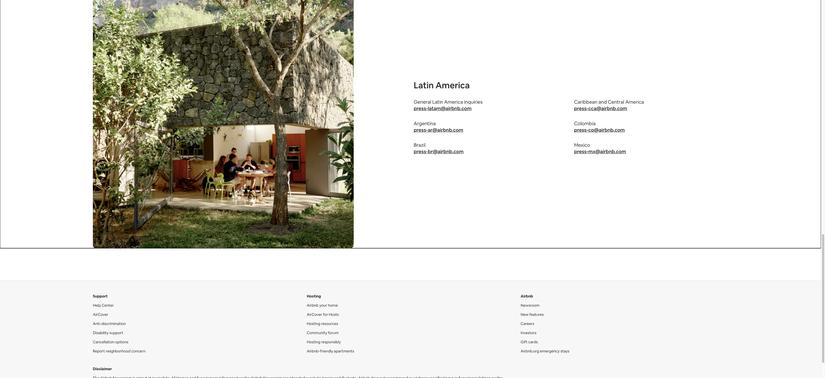 Task type: vqa. For each thing, say whether or not it's contained in the screenshot.
'DISABILITY SUPPORT' link
yes



Task type: describe. For each thing, give the bounding box(es) containing it.
disability support link
[[93, 330, 123, 335]]

investors link
[[521, 330, 537, 335]]

press-cca@airbnb.com link
[[575, 105, 628, 112]]

press- for argentina press-ar@airbnb.com
[[414, 127, 428, 133]]

airbnb.org
[[521, 349, 539, 354]]

caribbean and central america press-cca@airbnb.com
[[575, 99, 644, 112]]

help center
[[93, 303, 114, 308]]

emergency
[[540, 349, 560, 354]]

hosting resources link
[[307, 321, 338, 326]]

newsroom link
[[521, 303, 540, 308]]

neighborhood
[[106, 349, 131, 354]]

investors
[[521, 330, 537, 335]]

aircover link
[[93, 312, 108, 317]]

brazil
[[414, 142, 426, 148]]

press‑latam@airbnb.com link
[[414, 105, 472, 112]]

options
[[115, 340, 128, 344]]

hosting responsibly link
[[307, 340, 341, 344]]

press-ar@airbnb.com link
[[414, 127, 464, 133]]

gift
[[521, 340, 528, 344]]

anti-discrimination
[[93, 321, 126, 326]]

press-br@airbnb.com link
[[414, 148, 464, 155]]

aircover for aircover link
[[93, 312, 108, 317]]

anti-
[[93, 321, 101, 326]]

airbnb.org emergency stays
[[521, 349, 570, 354]]

community forum link
[[307, 330, 339, 335]]

concern
[[131, 349, 146, 354]]

new features
[[521, 312, 544, 317]]

airbnb-friendly apartments
[[307, 349, 354, 354]]

latin america
[[414, 80, 470, 91]]

aircover for aircover for hosts
[[307, 312, 322, 317]]

resources
[[321, 321, 338, 326]]

press‑latam@airbnb.com
[[414, 105, 472, 112]]

support
[[110, 330, 123, 335]]

colombia press-co@airbnb.com
[[575, 120, 625, 133]]

br@airbnb.com
[[428, 148, 464, 155]]

co@airbnb.com
[[589, 127, 625, 133]]

airbnb for airbnb your home
[[307, 303, 319, 308]]

press- inside caribbean and central america press-cca@airbnb.com
[[575, 105, 589, 112]]

disability support
[[93, 330, 123, 335]]

america up general latin america inquiries press‑latam@airbnb.com on the top of page
[[436, 80, 470, 91]]

press-co@airbnb.com link
[[575, 127, 625, 133]]

discrimination
[[101, 321, 126, 326]]

colombia
[[575, 120, 596, 127]]

disability
[[93, 330, 109, 335]]

report neighborhood concern
[[93, 349, 146, 354]]

press- for mexico press-mx@airbnb.com
[[575, 148, 589, 155]]

cancellation
[[93, 340, 114, 344]]

new
[[521, 312, 529, 317]]

general latin america inquiries press‑latam@airbnb.com
[[414, 99, 483, 112]]

cards
[[529, 340, 538, 344]]

central
[[608, 99, 625, 105]]

press-mx@airbnb.com link
[[575, 148, 626, 155]]

caribbean
[[575, 99, 598, 105]]

home
[[328, 303, 338, 308]]

airbnb your home link
[[307, 303, 338, 308]]

community forum
[[307, 330, 339, 335]]

hosting for hosting resources
[[307, 321, 321, 326]]



Task type: locate. For each thing, give the bounding box(es) containing it.
aircover for hosts link
[[307, 312, 339, 317]]

press- down mexico
[[575, 148, 589, 155]]

press- for colombia press-co@airbnb.com
[[575, 127, 589, 133]]

support
[[93, 294, 108, 299]]

for
[[323, 312, 328, 317]]

press- inside brazil press-br@airbnb.com
[[414, 148, 428, 155]]

features
[[530, 312, 544, 317]]

gift cards
[[521, 340, 538, 344]]

mexico press-mx@airbnb.com
[[575, 142, 626, 155]]

aircover
[[93, 312, 108, 317], [307, 312, 322, 317]]

inquiries
[[464, 99, 483, 105]]

aircover down help center at the bottom left of page
[[93, 312, 108, 317]]

cancellation options link
[[93, 340, 128, 344]]

careers
[[521, 321, 535, 326]]

aircover for hosts
[[307, 312, 339, 317]]

press- inside mexico press-mx@airbnb.com
[[575, 148, 589, 155]]

latin
[[414, 80, 434, 91], [433, 99, 443, 105]]

argentina press-ar@airbnb.com
[[414, 120, 464, 133]]

help
[[93, 303, 101, 308]]

airbnb your home
[[307, 303, 338, 308]]

apartments
[[334, 349, 354, 354]]

hosting resources
[[307, 321, 338, 326]]

hosting up community
[[307, 321, 321, 326]]

airbnb.org emergency stays link
[[521, 349, 570, 354]]

aircover left for
[[307, 312, 322, 317]]

general
[[414, 99, 432, 105]]

anti-discrimination link
[[93, 321, 126, 326]]

press- down colombia
[[575, 127, 589, 133]]

hosts
[[329, 312, 339, 317]]

airbnb
[[521, 294, 533, 299], [307, 303, 319, 308]]

mexico
[[575, 142, 590, 148]]

new features link
[[521, 312, 544, 317]]

report
[[93, 349, 105, 354]]

responsibly
[[321, 340, 341, 344]]

0 vertical spatial latin
[[414, 80, 434, 91]]

2 vertical spatial hosting
[[307, 340, 321, 344]]

press- down caribbean
[[575, 105, 589, 112]]

mx@airbnb.com
[[589, 148, 626, 155]]

3 hosting from the top
[[307, 340, 321, 344]]

0 vertical spatial airbnb
[[521, 294, 533, 299]]

cca@airbnb.com
[[589, 105, 628, 112]]

help center link
[[93, 303, 114, 308]]

friendly
[[320, 349, 333, 354]]

hosting up airbnb-
[[307, 340, 321, 344]]

1 horizontal spatial aircover
[[307, 312, 322, 317]]

community
[[307, 330, 327, 335]]

1 vertical spatial hosting
[[307, 321, 321, 326]]

careers link
[[521, 321, 535, 326]]

1 horizontal spatial airbnb
[[521, 294, 533, 299]]

1 hosting from the top
[[307, 294, 321, 299]]

gift cards link
[[521, 340, 538, 344]]

hosting for hosting
[[307, 294, 321, 299]]

hosting
[[307, 294, 321, 299], [307, 321, 321, 326], [307, 340, 321, 344]]

stays
[[561, 349, 570, 354]]

brazil press-br@airbnb.com
[[414, 142, 464, 155]]

2 aircover from the left
[[307, 312, 322, 317]]

press- down argentina
[[414, 127, 428, 133]]

hosting for hosting responsibly
[[307, 340, 321, 344]]

newsroom
[[521, 303, 540, 308]]

your
[[320, 303, 327, 308]]

america inside general latin america inquiries press‑latam@airbnb.com
[[445, 99, 463, 105]]

airbnb for airbnb
[[521, 294, 533, 299]]

america inside caribbean and central america press-cca@airbnb.com
[[626, 99, 644, 105]]

press- down brazil
[[414, 148, 428, 155]]

1 aircover from the left
[[93, 312, 108, 317]]

hosting responsibly
[[307, 340, 341, 344]]

latin up general
[[414, 80, 434, 91]]

airbnb up newsroom link
[[521, 294, 533, 299]]

forum
[[328, 330, 339, 335]]

airbnb-friendly apartments link
[[307, 349, 354, 354]]

press-
[[575, 105, 589, 112], [414, 127, 428, 133], [575, 127, 589, 133], [414, 148, 428, 155], [575, 148, 589, 155]]

press- for brazil press-br@airbnb.com
[[414, 148, 428, 155]]

1 vertical spatial latin
[[433, 99, 443, 105]]

america
[[436, 80, 470, 91], [445, 99, 463, 105], [626, 99, 644, 105]]

press- inside colombia press-co@airbnb.com
[[575, 127, 589, 133]]

america up the press‑latam@airbnb.com link
[[445, 99, 463, 105]]

1 vertical spatial airbnb
[[307, 303, 319, 308]]

2 hosting from the top
[[307, 321, 321, 326]]

cancellation options
[[93, 340, 128, 344]]

latin up the press‑latam@airbnb.com link
[[433, 99, 443, 105]]

press- inside argentina press-ar@airbnb.com
[[414, 127, 428, 133]]

argentina
[[414, 120, 436, 127]]

airbnb-
[[307, 349, 320, 354]]

0 horizontal spatial aircover
[[93, 312, 108, 317]]

hosting up airbnb your home link
[[307, 294, 321, 299]]

0 horizontal spatial airbnb
[[307, 303, 319, 308]]

center
[[102, 303, 114, 308]]

and
[[599, 99, 607, 105]]

latin inside general latin america inquiries press‑latam@airbnb.com
[[433, 99, 443, 105]]

disclaimer
[[93, 367, 112, 371]]

ar@airbnb.com
[[428, 127, 464, 133]]

airbnb left your
[[307, 303, 319, 308]]

0 vertical spatial hosting
[[307, 294, 321, 299]]

america right the central
[[626, 99, 644, 105]]

report neighborhood concern link
[[93, 349, 146, 354]]



